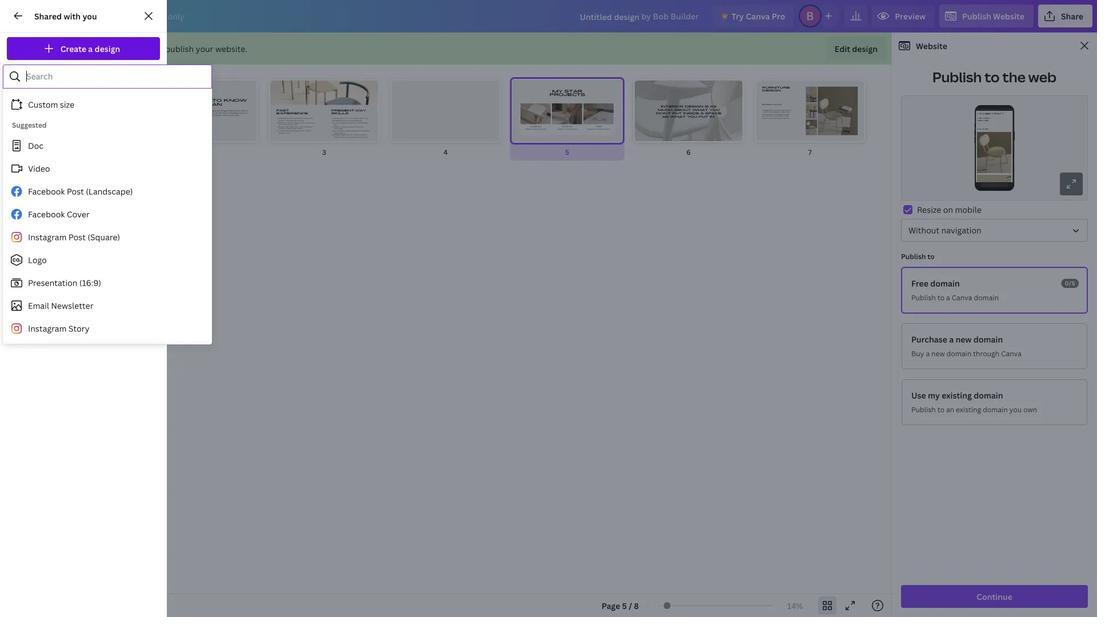 Task type: vqa. For each thing, say whether or not it's contained in the screenshot.
size
yes



Task type: describe. For each thing, give the bounding box(es) containing it.
interior inside interior designer + visual creative
[[30, 101, 35, 103]]

clients
[[354, 134, 358, 136]]

i inside minimalist comforts working with the amber house required custom furniture design. together, their creative team and i designed furniture that was both comfortable and sleek, perfectly encapsulating their aesthetic.
[[776, 113, 776, 116]]

comforts
[[773, 103, 782, 106]]

and down appliances
[[341, 136, 344, 138]]

4 for from the left
[[592, 128, 594, 130]]

and left or
[[347, 120, 349, 122]]

publish for publish to the web
[[933, 68, 982, 86]]

the right at
[[301, 126, 303, 128]]

publish for publish website
[[962, 11, 991, 21]]

an inside "i'm an interior designer and blogger based in new york city. i am in love with the concept of zen minimalism and i try to bring this approach to both my life and my work."
[[200, 109, 202, 112]]

and right 'codes'
[[353, 126, 356, 128]]

i'm an interior designer and blogger based in new york city. i am in love with the concept of zen minimalism and i try to bring this approach to both my life and my work.
[[197, 109, 248, 117]]

0/5
[[1065, 280, 1076, 287]]

mobile
[[955, 204, 982, 215]]

untitled design by bob builder
[[580, 11, 699, 22]]

website inside dropdown button
[[993, 11, 1024, 21]]

life inside assessing space, room, or builiding requirements reading, drawing, and editing blueprints conceptualizing, sketching, and rendering design plans adhering to building codes and inspection requirements determining the optimal placement of furniture and large appliances working collaboratively with clients to bring their residential and commercial space dreams to life
[[366, 136, 368, 138]]

of inside graduated from the trempleway academy with a bachelor of fine arts degree in 2020 obtained my master's degree in interior design from the same academy in 2022 became a part-time teacher at the trempleway institute for interior design in 2023 joined the dxcb design studio as an in-house designer in 2023
[[285, 120, 287, 122]]

0 horizontal spatial website
[[916, 40, 947, 51]]

an inside graduated from the trempleway academy with a bachelor of fine arts degree in 2020 obtained my master's degree in interior design from the same academy in 2022 became a part-time teacher at the trempleway institute for interior design in 2023 joined the dxcb design studio as an in-house designer in 2023
[[303, 130, 304, 132]]

1 vertical spatial 2023
[[287, 132, 290, 134]]

hello@reallygreatsite.com
[[67, 221, 86, 224]]

design right 'edit'
[[852, 43, 878, 54]]

publish website
[[962, 11, 1024, 21]]

lillian pratt
[[30, 83, 105, 89]]

in left 2022
[[293, 124, 294, 126]]

my inside my star projects
[[552, 89, 563, 93]]

0 vertical spatial from
[[287, 118, 290, 120]]

logo link
[[3, 249, 207, 271]]

day
[[356, 109, 366, 112]]

anywhere
[[43, 221, 50, 224]]

spa
[[535, 128, 537, 130]]

the
[[772, 109, 774, 111]]

1 vertical spatial put
[[699, 115, 708, 118]]

house inside graduated from the trempleway academy with a bachelor of fine arts degree in 2020 obtained my master's degree in interior design from the same academy in 2022 became a part-time teacher at the trempleway institute for interior design in 2023 joined the dxcb design studio as an in-house designer in 2023
[[307, 130, 311, 132]]

design inside dropdown button
[[95, 43, 120, 54]]

their inside assessing space, room, or builiding requirements reading, drawing, and editing blueprints conceptualizing, sketching, and rendering design plans adhering to building codes and inspection requirements determining the optimal placement of furniture and large appliances working collaboratively with clients to bring their residential and commercial space dreams to life
[[364, 134, 367, 136]]

lillian
[[30, 83, 68, 89]]

in left dxcb
[[285, 132, 286, 134]]

1 vertical spatial their
[[780, 117, 783, 120]]

furniture up was
[[768, 111, 774, 113]]

that
[[762, 115, 765, 118]]

room,
[[346, 118, 350, 120]]

2 your from the left
[[196, 43, 213, 54]]

st.
[[50, 221, 52, 224]]

at
[[299, 126, 301, 128]]

0 vertical spatial as
[[710, 105, 717, 108]]

publish to the web
[[933, 68, 1057, 86]]

interior inside interior design is as much about what you don't put inside a space as what you put in.
[[661, 105, 683, 108]]

hotel
[[573, 128, 577, 130]]

video
[[28, 163, 50, 174]]

in left at
[[297, 128, 298, 130]]

+
[[43, 101, 45, 103]]

boutique
[[566, 128, 573, 130]]

inspection
[[356, 126, 363, 128]]

2022
[[295, 124, 298, 126]]

1 your from the left
[[80, 43, 98, 54]]

instagram for instagram story
[[28, 323, 67, 334]]

facebook cover
[[28, 209, 90, 220]]

facebook for facebook cover
[[28, 209, 65, 220]]

page
[[602, 600, 620, 611]]

with inside assessing space, room, or builiding requirements reading, drawing, and editing blueprints conceptualizing, sketching, and rendering design plans adhering to building codes and inspection requirements determining the optimal placement of furniture and large appliances working collaboratively with clients to bring their residential and commercial space dreams to life
[[350, 134, 353, 136]]

studio
[[296, 130, 300, 132]]

web
[[1028, 68, 1057, 86]]

in left 2020
[[299, 120, 300, 122]]

bring inside "i'm an interior designer and blogger based in new york city. i am in love with the concept of zen minimalism and i try to bring this approach to both my life and my work."
[[197, 114, 201, 117]]

newsletter
[[51, 300, 93, 311]]

approach
[[205, 114, 214, 117]]

7
[[808, 147, 812, 157]]

a inside interior design is as much about what you don't put inside a space as what you put in.
[[700, 112, 704, 115]]

presentation (16:9)
[[28, 277, 101, 288]]

both inside "i'm an interior designer and blogger based in new york city. i am in love with the concept of zen minimalism and i try to bring this approach to both my life and my work."
[[217, 114, 221, 117]]

design inside main menu bar
[[614, 11, 639, 22]]

my left work.
[[231, 114, 234, 117]]

with inside "i'm an interior designer and blogger based in new york city. i am in love with the concept of zen minimalism and i try to bring this approach to both my life and my work."
[[207, 112, 211, 115]]

8 inside button
[[634, 600, 639, 611]]

bachelor
[[279, 120, 285, 122]]

main menu bar
[[0, 0, 1097, 33]]

degree up teacher
[[294, 122, 299, 124]]

furniture inside assessing space, room, or builiding requirements reading, drawing, and editing blueprints conceptualizing, sketching, and rendering design plans adhering to building codes and inspection requirements determining the optimal placement of furniture and large appliances working collaboratively with clients to bring their residential and commercial space dreams to life
[[361, 130, 367, 132]]

skills
[[331, 112, 349, 115]]

0 vertical spatial put
[[672, 112, 682, 115]]

furniture up aesthetic.
[[784, 113, 790, 116]]

a inside dropdown button
[[88, 43, 93, 54]]

will
[[83, 146, 97, 157]]

in inside get in touch
[[55, 207, 64, 213]]

optimal
[[345, 130, 351, 132]]

the inside the design for a spa and retreat the amber house design for a boutique hotel beauvois place design for a restaurant and bar frucinni
[[530, 126, 532, 128]]

as inside graduated from the trempleway academy with a bachelor of fine arts degree in 2020 obtained my master's degree in interior design from the same academy in 2022 became a part-time teacher at the trempleway institute for interior design in 2023 joined the dxcb design studio as an in-house designer in 2023
[[301, 130, 302, 132]]

123
[[40, 221, 42, 224]]

0 horizontal spatial trempleway
[[293, 118, 302, 120]]

preview
[[895, 11, 926, 21]]

institute
[[279, 128, 284, 130]]

the right fine in the left top of the page
[[290, 118, 293, 120]]

1 vertical spatial from
[[312, 122, 315, 124]]

view
[[148, 11, 166, 21]]

get for get in touch
[[33, 207, 52, 213]]

determining
[[334, 130, 342, 132]]

and left blogger
[[217, 109, 220, 112]]

publish for publish to
[[901, 252, 926, 261]]

designed
[[777, 113, 784, 116]]

logo
[[28, 255, 47, 265]]

together,
[[780, 111, 787, 113]]

reading,
[[334, 120, 340, 122]]

1 horizontal spatial canva
[[952, 293, 972, 302]]

arts
[[290, 120, 293, 122]]

frucinni
[[596, 126, 601, 128]]

you right while
[[149, 43, 163, 54]]

amber
[[533, 126, 537, 128]]

house
[[780, 109, 785, 111]]

both inside minimalist comforts working with the amber house required custom furniture design. together, their creative team and i designed furniture that was both comfortable and sleek, perfectly encapsulating their aesthetic.
[[769, 115, 772, 118]]

with up create
[[64, 11, 81, 21]]

design inside interior design is as much about what you don't put inside a space as what you put in.
[[685, 105, 703, 108]]

builiding
[[352, 118, 358, 120]]

drawing,
[[340, 120, 346, 122]]

a left part- on the top left of page
[[285, 126, 286, 128]]

my inside graduated from the trempleway academy with a bachelor of fine arts degree in 2020 obtained my master's degree in interior design from the same academy in 2022 became a part-time teacher at the trempleway institute for interior design in 2023 joined the dxcb design studio as an in-house designer in 2023
[[286, 122, 288, 124]]

3 for from the left
[[563, 128, 565, 130]]

place
[[568, 126, 572, 128]]

the left same
[[279, 124, 281, 126]]

2020
[[300, 120, 304, 122]]

sleek,
[[785, 115, 789, 118]]

here
[[128, 146, 146, 157]]

edit
[[835, 43, 850, 54]]

bring inside assessing space, room, or builiding requirements reading, drawing, and editing blueprints conceptualizing, sketching, and rendering design plans adhering to building codes and inspection requirements determining the optimal placement of furniture and large appliances working collaboratively with clients to bring their residential and commercial space dreams to life
[[360, 134, 364, 136]]

domain up purchase a new domain buy a new domain through canva
[[974, 293, 999, 302]]

city.
[[245, 109, 248, 112]]

a down beauvois
[[565, 128, 566, 130]]

0 vertical spatial their
[[787, 111, 790, 113]]

house inside the design for a spa and retreat the amber house design for a boutique hotel beauvois place design for a restaurant and bar frucinni
[[537, 126, 541, 128]]

through
[[973, 349, 999, 358]]

a down free domain
[[946, 293, 950, 302]]

address: 123 anywhere st. email: hello@reallygreatsite.com
[[33, 221, 86, 224]]

continue button
[[901, 585, 1088, 608]]

0 vertical spatial 8
[[79, 237, 83, 247]]

past
[[276, 109, 289, 112]]

1 vertical spatial trempleway
[[304, 126, 312, 128]]

edit design button
[[825, 37, 887, 60]]

1 horizontal spatial what
[[692, 108, 708, 111]]

degree up 2022
[[293, 120, 298, 122]]

purchase a new domain buy a new domain through canva
[[911, 334, 1022, 358]]

instagram for instagram post (square)
[[28, 232, 67, 243]]

in up at
[[300, 122, 301, 124]]

and right spa
[[538, 128, 541, 130]]

design down beauvois
[[557, 128, 562, 130]]

the inside assessing space, room, or builiding requirements reading, drawing, and editing blueprints conceptualizing, sketching, and rendering design plans adhering to building codes and inspection requirements determining the optimal placement of furniture and large appliances working collaboratively with clients to bring their residential and commercial space dreams to life
[[343, 130, 345, 132]]

instagram story
[[28, 323, 89, 334]]

pro
[[772, 11, 785, 21]]

space inside interior design is as much about what you don't put inside a space as what you put in.
[[705, 112, 721, 115]]

for inside graduated from the trempleway academy with a bachelor of fine arts degree in 2020 obtained my master's degree in interior design from the same academy in 2022 became a part-time teacher at the trempleway institute for interior design in 2023 joined the dxcb design studio as an in-house designer in 2023
[[285, 128, 287, 130]]

furniture up comforts on the right
[[762, 86, 790, 89]]

designer inside "i'm an interior designer and blogger based in new york city. i am in love with the concept of zen minimalism and i try to bring this approach to both my life and my work."
[[209, 109, 216, 112]]

you right home link
[[83, 11, 97, 21]]

use
[[911, 390, 926, 401]]

assessing space, room, or builiding requirements reading, drawing, and editing blueprints conceptualizing, sketching, and rendering design plans adhering to building codes and inspection requirements determining the optimal placement of furniture and large appliances working collaboratively with clients to bring their residential and commercial space dreams to life
[[334, 118, 370, 138]]

retreat
[[541, 128, 546, 130]]

a right academy
[[312, 118, 313, 120]]

bob
[[653, 11, 669, 22]]

0 horizontal spatial 5
[[565, 147, 569, 157]]

graduated
[[279, 118, 286, 120]]

my left zen
[[221, 114, 224, 117]]

in-
[[305, 130, 307, 132]]

obtained
[[279, 122, 285, 124]]

visual
[[30, 103, 34, 106]]

and right team
[[773, 113, 776, 116]]

to inside use my existing domain publish to an existing domain you own
[[938, 405, 945, 414]]

(16:9)
[[79, 277, 101, 288]]

design left while
[[99, 43, 125, 54]]

and left sleek,
[[782, 115, 785, 118]]

a left spa
[[533, 128, 534, 130]]

get for get to know lillian
[[197, 98, 210, 103]]

know
[[224, 98, 247, 103]]

1 horizontal spatial 2023
[[299, 128, 302, 130]]

by
[[641, 11, 651, 22]]

email newsletter
[[28, 300, 93, 311]]

try
[[732, 11, 744, 21]]

resize
[[917, 204, 941, 215]]

domain up through
[[974, 334, 1003, 345]]

furniture design
[[762, 86, 790, 92]]

Search search field
[[26, 66, 204, 87]]

locked
[[53, 43, 78, 54]]

publish to a canva domain
[[911, 293, 999, 302]]

1 horizontal spatial new
[[956, 334, 972, 345]]



Task type: locate. For each thing, give the bounding box(es) containing it.
zen
[[225, 112, 228, 115]]

for left restaurant
[[592, 128, 594, 130]]

design right rendering
[[363, 122, 368, 124]]

i left designed
[[776, 113, 776, 116]]

0 horizontal spatial get
[[33, 207, 52, 213]]

the left amber
[[530, 126, 532, 128]]

and down 'builiding'
[[353, 122, 356, 124]]

placement
[[351, 130, 359, 132]]

0 vertical spatial canva
[[746, 11, 770, 21]]

0 horizontal spatial designer
[[209, 109, 216, 112]]

design down time
[[291, 130, 295, 132]]

domain up the publish to a canva domain
[[930, 278, 960, 289]]

a right purchase
[[949, 334, 954, 345]]

custom size
[[28, 99, 74, 110]]

5 down boutique
[[565, 147, 569, 157]]

of inside assessing space, room, or builiding requirements reading, drawing, and editing blueprints conceptualizing, sketching, and rendering design plans adhering to building codes and inspection requirements determining the optimal placement of furniture and large appliances working collaboratively with clients to bring their residential and commercial space dreams to life
[[359, 130, 360, 132]]

create a design
[[60, 43, 120, 54]]

address:
[[33, 221, 40, 224]]

working inside assessing space, room, or builiding requirements reading, drawing, and editing blueprints conceptualizing, sketching, and rendering design plans adhering to building codes and inspection requirements determining the optimal placement of furniture and large appliances working collaboratively with clients to bring their residential and commercial space dreams to life
[[334, 134, 339, 136]]

facebook up anywhere
[[28, 209, 65, 220]]

life inside "i'm an interior designer and blogger based in new york city. i am in love with the concept of zen minimalism and i try to bring this approach to both my life and my work."
[[224, 114, 227, 117]]

with inside minimalist comforts working with the amber house required custom furniture design. together, their creative team and i designed furniture that was both comfortable and sleek, perfectly encapsulating their aesthetic.
[[768, 109, 771, 111]]

0 horizontal spatial both
[[217, 114, 221, 117]]

in up address: 123 anywhere st. email: hello@reallygreatsite.com on the left of the page
[[55, 207, 64, 213]]

was
[[766, 115, 768, 118]]

video link
[[3, 157, 207, 180]]

am
[[198, 112, 201, 115]]

of
[[222, 112, 224, 115], [285, 120, 287, 122], [359, 130, 360, 132]]

publish inside dropdown button
[[962, 11, 991, 21]]

appear
[[99, 146, 126, 157]]

2 horizontal spatial canva
[[1001, 349, 1022, 358]]

with right academy
[[309, 118, 312, 120]]

trempleway right arts
[[293, 118, 302, 120]]

the left dxcb
[[284, 130, 286, 132]]

2 horizontal spatial as
[[710, 105, 717, 108]]

bar
[[607, 128, 610, 130]]

design left by
[[614, 11, 639, 22]]

publish for publish to a canva domain
[[911, 293, 936, 302]]

in left new
[[234, 109, 236, 112]]

0 horizontal spatial from
[[287, 118, 290, 120]]

restaurant
[[596, 128, 604, 130]]

degree
[[293, 120, 298, 122], [294, 122, 299, 124]]

you inside use my existing domain publish to an existing domain you own
[[1009, 405, 1022, 414]]

get inside get to know lillian
[[197, 98, 210, 103]]

design up inside
[[685, 105, 703, 108]]

1 horizontal spatial trempleway
[[304, 126, 312, 128]]

aesthetic.
[[783, 117, 790, 120]]

1 vertical spatial designer
[[279, 132, 285, 134]]

shared for shared content will appear here
[[21, 146, 49, 157]]

fine
[[287, 120, 290, 122]]

for
[[285, 128, 287, 130], [531, 128, 533, 130], [563, 128, 565, 130], [592, 128, 594, 130]]

design inside assessing space, room, or builiding requirements reading, drawing, and editing blueprints conceptualizing, sketching, and rendering design plans adhering to building codes and inspection requirements determining the optimal placement of furniture and large appliances working collaboratively with clients to bring their residential and commercial space dreams to life
[[363, 122, 368, 124]]

from
[[287, 118, 290, 120], [312, 122, 315, 124]]

i left am
[[197, 112, 197, 115]]

domain left through
[[947, 349, 971, 358]]

to inside get to know lillian
[[212, 98, 222, 103]]

design inside furniture design
[[762, 89, 781, 92]]

1 horizontal spatial life
[[366, 136, 368, 138]]

1 vertical spatial house
[[307, 130, 311, 132]]

2023 down part- on the top left of page
[[287, 132, 290, 134]]

0 horizontal spatial new
[[931, 349, 945, 358]]

designer up approach
[[209, 109, 216, 112]]

for down beauvois
[[563, 128, 565, 130]]

designer down institute
[[279, 132, 285, 134]]

graduated from the trempleway academy with a bachelor of fine arts degree in 2020 obtained my master's degree in interior design from the same academy in 2022 became a part-time teacher at the trempleway institute for interior design in 2023 joined the dxcb design studio as an in-house designer in 2023
[[279, 118, 315, 134]]

design left spa
[[526, 128, 530, 130]]

work.
[[235, 114, 239, 117]]

get up interior
[[197, 98, 210, 103]]

1 vertical spatial 5
[[622, 600, 627, 611]]

1 vertical spatial of
[[285, 120, 287, 122]]

space up "in."
[[705, 112, 721, 115]]

5
[[565, 147, 569, 157], [622, 600, 627, 611]]

0 horizontal spatial i
[[197, 112, 197, 115]]

an inside use my existing domain publish to an existing domain you own
[[946, 405, 954, 414]]

1 vertical spatial what
[[670, 115, 686, 118]]

0 horizontal spatial requirements
[[334, 128, 343, 130]]

canva down free domain
[[952, 293, 972, 302]]

0 vertical spatial get
[[197, 98, 210, 103]]

design left restaurant
[[587, 128, 592, 130]]

2 for from the left
[[531, 128, 533, 130]]

interior design is as much about what you don't put inside a space as what you put in. button
[[635, 81, 742, 157]]

5 inside button
[[622, 600, 627, 611]]

you
[[83, 11, 97, 21], [149, 43, 163, 54], [709, 108, 720, 111], [687, 115, 697, 118], [1009, 405, 1022, 414]]

1 horizontal spatial 8
[[634, 600, 639, 611]]

create a design button
[[7, 37, 160, 60]]

minimalist comforts working with the amber house required custom furniture design. together, their creative team and i designed furniture that was both comfortable and sleek, perfectly encapsulating their aesthetic.
[[762, 103, 791, 120]]

a right buy
[[926, 349, 930, 358]]

existing
[[942, 390, 972, 401], [956, 405, 981, 414]]

both
[[217, 114, 221, 117], [769, 115, 772, 118]]

i
[[197, 112, 197, 115], [243, 112, 243, 115], [776, 113, 776, 116]]

0 horizontal spatial working
[[334, 134, 339, 136]]

0 vertical spatial what
[[692, 108, 708, 111]]

put down about
[[672, 112, 682, 115]]

or
[[351, 118, 352, 120]]

life down blogger
[[224, 114, 227, 117]]

0 horizontal spatial their
[[364, 134, 367, 136]]

get inside get in touch
[[33, 207, 52, 213]]

shared for shared with you
[[34, 11, 62, 21]]

1 vertical spatial facebook
[[28, 209, 65, 220]]

working
[[762, 109, 768, 111], [334, 134, 339, 136]]

trempleway up in-
[[304, 126, 312, 128]]

custom
[[762, 111, 768, 113]]

a
[[88, 43, 93, 54], [700, 112, 704, 115], [312, 118, 313, 120], [285, 126, 286, 128], [533, 128, 534, 130], [565, 128, 566, 130], [595, 128, 596, 130], [946, 293, 950, 302], [949, 334, 954, 345], [926, 349, 930, 358]]

and down based
[[227, 114, 231, 117]]

the left concept
[[211, 112, 214, 115]]

0 vertical spatial existing
[[942, 390, 972, 401]]

1 horizontal spatial your
[[196, 43, 213, 54]]

1 horizontal spatial space
[[705, 112, 721, 115]]

shared up video
[[21, 146, 49, 157]]

cover
[[67, 209, 90, 220]]

1 vertical spatial post
[[69, 232, 86, 243]]

2 facebook from the top
[[28, 209, 65, 220]]

my inside use my existing domain publish to an existing domain you own
[[928, 390, 940, 401]]

my right same
[[286, 122, 288, 124]]

0 vertical spatial house
[[537, 126, 541, 128]]

post for facebook
[[67, 186, 84, 197]]

0 horizontal spatial an
[[200, 109, 202, 112]]

what down about
[[670, 115, 686, 118]]

0 horizontal spatial bring
[[197, 114, 201, 117]]

with inside graduated from the trempleway academy with a bachelor of fine arts degree in 2020 obtained my master's degree in interior design from the same academy in 2022 became a part-time teacher at the trempleway institute for interior design in 2023 joined the dxcb design studio as an in-house designer in 2023
[[309, 118, 312, 120]]

as right is
[[710, 105, 717, 108]]

rendering
[[356, 122, 363, 124]]

1 vertical spatial space
[[353, 136, 358, 138]]

custom
[[28, 99, 58, 110]]

2 horizontal spatial of
[[359, 130, 360, 132]]

0 vertical spatial working
[[762, 109, 768, 111]]

residential
[[334, 136, 341, 138]]

requirements up rendering
[[359, 118, 368, 120]]

from right 2020
[[312, 122, 315, 124]]

for down amber
[[531, 128, 533, 130]]

put
[[672, 112, 682, 115], [699, 115, 708, 118]]

design down academy
[[307, 122, 311, 124]]

and left bar
[[604, 128, 607, 130]]

concept
[[215, 112, 222, 115]]

1 horizontal spatial i
[[243, 112, 243, 115]]

(landscape)
[[86, 186, 133, 197]]

design up minimalist
[[762, 89, 781, 92]]

the left 'web'
[[1002, 68, 1026, 86]]

design down 2022
[[292, 128, 297, 130]]

1 instagram from the top
[[28, 232, 67, 243]]

a down frucinni
[[595, 128, 596, 130]]

try
[[244, 112, 246, 115]]

0 vertical spatial an
[[200, 109, 202, 112]]

0 horizontal spatial your
[[80, 43, 98, 54]]

you up "in."
[[709, 108, 720, 111]]

space inside assessing space, room, or builiding requirements reading, drawing, and editing blueprints conceptualizing, sketching, and rendering design plans adhering to building codes and inspection requirements determining the optimal placement of furniture and large appliances working collaboratively with clients to bring their residential and commercial space dreams to life
[[353, 136, 358, 138]]

0 vertical spatial requirements
[[359, 118, 368, 120]]

publish inside use my existing domain publish to an existing domain you own
[[911, 405, 936, 414]]

academy
[[286, 124, 292, 126]]

2 vertical spatial an
[[946, 405, 954, 414]]

get
[[197, 98, 210, 103], [33, 207, 52, 213]]

as down the don't
[[662, 115, 669, 118]]

0 vertical spatial post
[[67, 186, 84, 197]]

0 horizontal spatial as
[[301, 130, 302, 132]]

size
[[60, 99, 74, 110]]

working inside minimalist comforts working with the amber house required custom furniture design. together, their creative team and i designed furniture that was both comfortable and sleek, perfectly encapsulating their aesthetic.
[[762, 109, 768, 111]]

1 facebook from the top
[[28, 186, 65, 197]]

facebook inside facebook post (landscape) link
[[28, 186, 65, 197]]

designer inside graduated from the trempleway academy with a bachelor of fine arts degree in 2020 obtained my master's degree in interior design from the same academy in 2022 became a part-time teacher at the trempleway institute for interior design in 2023 joined the dxcb design studio as an in-house designer in 2023
[[279, 132, 285, 134]]

of left zen
[[222, 112, 224, 115]]

1 for from the left
[[285, 128, 287, 130]]

shared up 'we've'
[[34, 11, 62, 21]]

0 vertical spatial shared
[[34, 11, 62, 21]]

0 horizontal spatial life
[[224, 114, 227, 117]]

1 vertical spatial life
[[366, 136, 368, 138]]

life
[[224, 114, 227, 117], [366, 136, 368, 138]]

a right create
[[88, 43, 93, 54]]

0 horizontal spatial 8
[[79, 237, 83, 247]]

you down inside
[[687, 115, 697, 118]]

their right dreams
[[364, 134, 367, 136]]

conceptualizing,
[[334, 122, 345, 124]]

0 horizontal spatial of
[[222, 112, 224, 115]]

facebook for facebook post (landscape)
[[28, 186, 65, 197]]

0 vertical spatial instagram
[[28, 232, 67, 243]]

2 horizontal spatial i
[[776, 113, 776, 116]]

canva right through
[[1001, 349, 1022, 358]]

in
[[234, 109, 236, 112], [201, 112, 203, 115], [299, 120, 300, 122], [300, 122, 301, 124], [293, 124, 294, 126], [297, 128, 298, 130], [285, 132, 286, 134], [55, 207, 64, 213]]

building
[[342, 126, 348, 128]]

1 horizontal spatial from
[[312, 122, 315, 124]]

1 vertical spatial requirements
[[334, 128, 343, 130]]

1 horizontal spatial website
[[993, 11, 1024, 21]]

and right 'placement'
[[367, 130, 370, 132]]

instagram post (square) link
[[3, 226, 207, 249]]

1 vertical spatial shared
[[21, 146, 49, 157]]

0 vertical spatial 5
[[565, 147, 569, 157]]

house right studio
[[307, 130, 311, 132]]

1 vertical spatial website
[[916, 40, 947, 51]]

inside
[[683, 112, 699, 115]]

free
[[911, 278, 928, 289]]

0 vertical spatial website
[[993, 11, 1024, 21]]

i left try
[[243, 112, 243, 115]]

required
[[785, 109, 791, 111]]

1 vertical spatial existing
[[956, 405, 981, 414]]

only
[[168, 11, 185, 21]]

get up 123
[[33, 207, 52, 213]]

1 vertical spatial working
[[334, 134, 339, 136]]

purchase
[[911, 334, 947, 345]]

their
[[787, 111, 790, 113], [780, 117, 783, 120], [364, 134, 367, 136]]

dreams
[[358, 136, 363, 138]]

york
[[241, 109, 244, 112]]

projects
[[549, 92, 585, 97]]

1 vertical spatial bring
[[360, 134, 364, 136]]

as right studio
[[301, 130, 302, 132]]

0 vertical spatial facebook
[[28, 186, 65, 197]]

with
[[64, 11, 81, 21], [768, 109, 771, 111], [207, 112, 211, 115], [309, 118, 312, 120], [350, 134, 353, 136]]

designer
[[209, 109, 216, 112], [279, 132, 285, 134]]

their down designed
[[780, 117, 783, 120]]

facebook inside the facebook cover link
[[28, 209, 65, 220]]

life right dreams
[[366, 136, 368, 138]]

your right locked
[[80, 43, 98, 54]]

working up creative
[[762, 109, 768, 111]]

1 horizontal spatial get
[[197, 98, 210, 103]]

0 horizontal spatial house
[[307, 130, 311, 132]]

and
[[217, 109, 220, 112], [239, 112, 242, 115], [773, 113, 776, 116], [227, 114, 231, 117], [782, 115, 785, 118], [347, 120, 349, 122], [353, 122, 356, 124], [353, 126, 356, 128], [538, 128, 541, 130], [604, 128, 607, 130], [367, 130, 370, 132], [341, 136, 344, 138]]

1 horizontal spatial of
[[285, 120, 287, 122]]

0 vertical spatial trempleway
[[293, 118, 302, 120]]

much
[[658, 108, 673, 111]]

interior
[[202, 109, 208, 112]]

instagram
[[28, 232, 67, 243], [28, 323, 67, 334]]

0 horizontal spatial 2023
[[287, 132, 290, 134]]

0 vertical spatial space
[[705, 112, 721, 115]]

1 horizontal spatial house
[[537, 126, 541, 128]]

canva right the try
[[746, 11, 770, 21]]

of inside "i'm an interior designer and blogger based in new york city. i am in love with the concept of zen minimalism and i try to bring this approach to both my life and my work."
[[222, 112, 224, 115]]

working down determining
[[334, 134, 339, 136]]

what down is
[[692, 108, 708, 111]]

2 instagram from the top
[[28, 323, 67, 334]]

both right was
[[769, 115, 772, 118]]

instagram post (square)
[[28, 232, 120, 243]]

1 horizontal spatial both
[[769, 115, 772, 118]]

0 horizontal spatial canva
[[746, 11, 770, 21]]

1 horizontal spatial requirements
[[359, 118, 368, 120]]

8 down hello@reallygreatsite.com
[[79, 237, 83, 247]]

with left the
[[768, 109, 771, 111]]

domain left own
[[983, 405, 1008, 414]]

with right love
[[207, 112, 211, 115]]

pratt
[[71, 83, 105, 89]]

while
[[127, 43, 147, 54]]

canva inside button
[[746, 11, 770, 21]]

present-day skills
[[331, 109, 366, 115]]

new down purchase
[[931, 349, 945, 358]]

based
[[228, 109, 234, 112]]

2 vertical spatial as
[[301, 130, 302, 132]]

0 vertical spatial bring
[[197, 114, 201, 117]]

of down inspection
[[359, 130, 360, 132]]

joined
[[279, 130, 283, 132]]

to
[[985, 68, 1000, 86], [212, 98, 222, 103], [246, 112, 248, 115], [214, 114, 216, 117], [340, 126, 342, 128], [358, 134, 360, 136], [364, 136, 365, 138], [928, 252, 935, 261], [938, 293, 945, 302], [938, 405, 945, 414]]

1 horizontal spatial as
[[662, 115, 669, 118]]

post for instagram
[[69, 232, 86, 243]]

1 vertical spatial as
[[662, 115, 669, 118]]

domain down through
[[974, 390, 1003, 401]]

house up spa
[[537, 126, 541, 128]]

1 horizontal spatial 5
[[622, 600, 627, 611]]

and left try
[[239, 112, 242, 115]]

0 horizontal spatial space
[[353, 136, 358, 138]]

2 horizontal spatial their
[[787, 111, 790, 113]]

facebook up get in touch
[[28, 186, 65, 197]]

the inside "i'm an interior designer and blogger based in new york city. i am in love with the concept of zen minimalism and i try to bring this approach to both my life and my work."
[[211, 112, 214, 115]]

in right am
[[201, 112, 203, 115]]

1 horizontal spatial bring
[[360, 134, 364, 136]]

creative
[[35, 103, 42, 106]]

codes
[[348, 126, 353, 128]]

1 vertical spatial new
[[931, 349, 945, 358]]

canva inside purchase a new domain buy a new domain through canva
[[1001, 349, 1022, 358]]

publish to
[[901, 252, 935, 261]]

1 horizontal spatial put
[[699, 115, 708, 118]]

instagram down anywhere
[[28, 232, 67, 243]]

2 horizontal spatial an
[[946, 405, 954, 414]]

1 vertical spatial 8
[[634, 600, 639, 611]]

1 horizontal spatial an
[[303, 130, 304, 132]]

you left own
[[1009, 405, 1022, 414]]

academy
[[302, 118, 309, 120]]

commercial
[[345, 136, 353, 138]]

my left star
[[552, 89, 563, 93]]

0 vertical spatial 2023
[[299, 128, 302, 130]]

2 vertical spatial of
[[359, 130, 360, 132]]

on
[[943, 204, 953, 215]]

publish
[[165, 43, 194, 54]]

requirements
[[359, 118, 368, 120], [334, 128, 343, 130]]

view only
[[148, 11, 185, 21]]

of left fine in the left top of the page
[[285, 120, 287, 122]]

designer
[[36, 101, 43, 103]]

0 vertical spatial of
[[222, 112, 224, 115]]

create
[[60, 43, 86, 54]]

0 horizontal spatial what
[[670, 115, 686, 118]]



